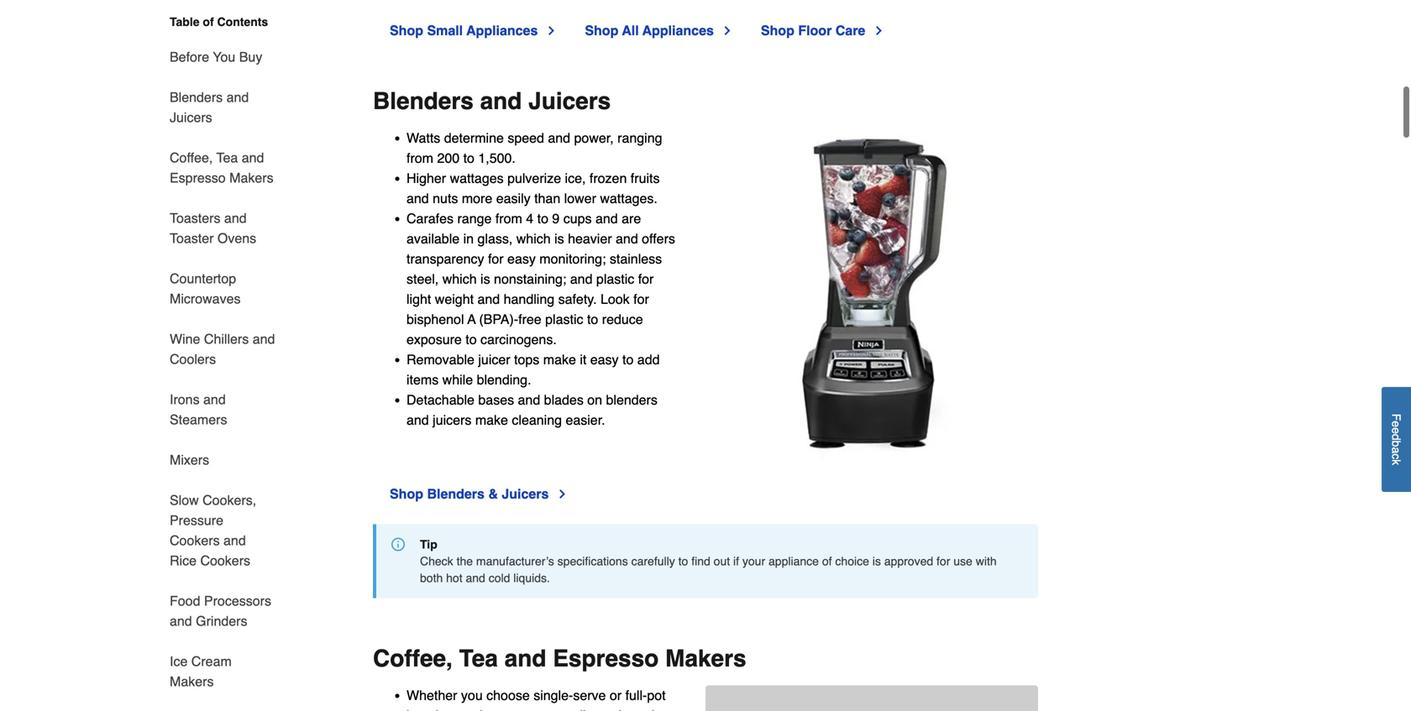 Task type: locate. For each thing, give the bounding box(es) containing it.
chevron right image inside shop floor care link
[[872, 24, 886, 37]]

e up the b
[[1390, 428, 1403, 434]]

from down the easily
[[495, 211, 522, 226]]

is down "glass,"
[[481, 271, 490, 287]]

1 horizontal spatial chevron right image
[[721, 24, 734, 37]]

makers up pot
[[665, 646, 746, 672]]

food
[[170, 593, 200, 609]]

on
[[587, 392, 602, 408]]

blending.
[[477, 372, 531, 388]]

1 horizontal spatial of
[[822, 555, 832, 568]]

heavier
[[568, 231, 612, 247]]

your inside the whether you choose single-serve or full-pot brewing, make sure your appliance is po
[[528, 708, 554, 711]]

1 horizontal spatial appliance
[[769, 555, 819, 568]]

chevron right image for shop all appliances
[[721, 24, 734, 37]]

pressure
[[170, 513, 223, 528]]

to left the add
[[622, 352, 634, 368]]

0 horizontal spatial coffee,
[[170, 150, 213, 165]]

easily
[[496, 191, 531, 206]]

toasters
[[170, 210, 220, 226]]

cold
[[489, 572, 510, 585]]

1 horizontal spatial tea
[[459, 646, 498, 672]]

0 horizontal spatial chevron right image
[[545, 24, 558, 37]]

1 horizontal spatial chevron right image
[[872, 24, 886, 37]]

plastic up look
[[596, 271, 634, 287]]

blenders and juicers down before you buy link
[[170, 89, 249, 125]]

cookers up processors
[[200, 553, 250, 569]]

1 chevron right image from the left
[[545, 24, 558, 37]]

shop for shop all appliances
[[585, 23, 619, 38]]

easy right it
[[590, 352, 619, 368]]

0 vertical spatial easy
[[507, 251, 536, 267]]

and up steamers
[[203, 392, 226, 407]]

monitoring;
[[540, 251, 606, 267]]

1 vertical spatial of
[[822, 555, 832, 568]]

1 vertical spatial appliance
[[557, 708, 615, 711]]

0 vertical spatial chevron right image
[[721, 24, 734, 37]]

(bpa)-
[[479, 312, 518, 327]]

1 horizontal spatial blenders and juicers
[[373, 88, 611, 115]]

0 horizontal spatial makers
[[170, 674, 214, 690]]

make down bases
[[475, 413, 508, 428]]

chevron right image right care
[[872, 24, 886, 37]]

1 horizontal spatial espresso
[[553, 646, 659, 672]]

from down the watts
[[407, 150, 433, 166]]

1 horizontal spatial your
[[742, 555, 765, 568]]

coolers
[[170, 352, 216, 367]]

0 horizontal spatial which
[[442, 271, 477, 287]]

your right if
[[742, 555, 765, 568]]

makers down ice
[[170, 674, 214, 690]]

make inside the whether you choose single-serve or full-pot brewing, make sure your appliance is po
[[461, 708, 494, 711]]

1 horizontal spatial appliances
[[642, 23, 714, 38]]

shop inside "link"
[[390, 23, 423, 38]]

2 appliances from the left
[[642, 23, 714, 38]]

1,500.
[[478, 150, 516, 166]]

coffee, down blenders and juicers link
[[170, 150, 213, 165]]

chevron right image
[[545, 24, 558, 37], [872, 24, 886, 37]]

1 vertical spatial your
[[528, 708, 554, 711]]

coffee, tea and espresso makers up toasters
[[170, 150, 273, 186]]

1 horizontal spatial plastic
[[596, 271, 634, 287]]

1 horizontal spatial makers
[[229, 170, 273, 186]]

0 vertical spatial tea
[[216, 150, 238, 165]]

0 vertical spatial coffee, tea and espresso makers
[[170, 150, 273, 186]]

1 horizontal spatial easy
[[590, 352, 619, 368]]

coffee, tea and espresso makers
[[170, 150, 273, 186], [373, 646, 746, 672]]

appliance right if
[[769, 555, 819, 568]]

chevron right image right shop all appliances
[[721, 24, 734, 37]]

irons and steamers
[[170, 392, 227, 428]]

grinders
[[196, 614, 247, 629]]

your inside "tip check the manufacturer's specifications carefully to find out if your appliance of choice is approved for use with both hot and cold liquids."
[[742, 555, 765, 568]]

1 vertical spatial chevron right image
[[556, 488, 569, 501]]

make
[[543, 352, 576, 368], [475, 413, 508, 428], [461, 708, 494, 711]]

blenders inside blenders and juicers
[[170, 89, 223, 105]]

chillers
[[204, 331, 249, 347]]

cream
[[191, 654, 232, 669]]

frozen
[[590, 171, 627, 186]]

is down 9
[[554, 231, 564, 247]]

chevron right image for care
[[872, 24, 886, 37]]

mixers link
[[170, 440, 209, 480]]

and down the
[[466, 572, 485, 585]]

irons and steamers link
[[170, 380, 276, 440]]

to inside "tip check the manufacturer's specifications carefully to find out if your appliance of choice is approved for use with both hot and cold liquids."
[[678, 555, 688, 568]]

plastic down safety. at top
[[545, 312, 583, 327]]

carcinogens.
[[481, 332, 557, 347]]

toasters and toaster ovens link
[[170, 198, 276, 259]]

for left use
[[937, 555, 950, 568]]

tea down blenders and juicers link
[[216, 150, 238, 165]]

1 horizontal spatial coffee, tea and espresso makers
[[373, 646, 746, 672]]

makers inside coffee, tea and espresso makers "link"
[[229, 170, 273, 186]]

1 appliances from the left
[[466, 23, 538, 38]]

chevron right image inside shop blenders & juicers link
[[556, 488, 569, 501]]

juicer
[[478, 352, 510, 368]]

shop
[[390, 23, 423, 38], [585, 23, 619, 38], [761, 23, 795, 38], [390, 486, 423, 502]]

reduce
[[602, 312, 643, 327]]

you
[[461, 688, 483, 704]]

tea up "you"
[[459, 646, 498, 672]]

1 vertical spatial easy
[[590, 352, 619, 368]]

1 vertical spatial which
[[442, 271, 477, 287]]

for down stainless
[[638, 271, 654, 287]]

coffee, up whether
[[373, 646, 453, 672]]

sure
[[498, 708, 524, 711]]

0 horizontal spatial easy
[[507, 251, 536, 267]]

whether you choose single-serve or full-pot brewing, make sure your appliance is po
[[407, 688, 676, 711]]

and inside "tip check the manufacturer's specifications carefully to find out if your appliance of choice is approved for use with both hot and cold liquids."
[[466, 572, 485, 585]]

0 horizontal spatial of
[[203, 15, 214, 29]]

is right choice
[[873, 555, 881, 568]]

which
[[516, 231, 551, 247], [442, 271, 477, 287]]

and inside slow cookers, pressure cookers and rice cookers
[[223, 533, 246, 549]]

juicers right &
[[502, 486, 549, 502]]

and
[[480, 88, 522, 115], [226, 89, 249, 105], [548, 130, 570, 146], [242, 150, 264, 165], [407, 191, 429, 206], [224, 210, 247, 226], [596, 211, 618, 226], [616, 231, 638, 247], [570, 271, 593, 287], [478, 292, 500, 307], [253, 331, 275, 347], [203, 392, 226, 407], [518, 392, 540, 408], [407, 413, 429, 428], [223, 533, 246, 549], [466, 572, 485, 585], [170, 614, 192, 629], [505, 646, 546, 672]]

appliances right all
[[642, 23, 714, 38]]

slow
[[170, 493, 199, 508]]

your
[[742, 555, 765, 568], [528, 708, 554, 711]]

0 vertical spatial your
[[742, 555, 765, 568]]

more
[[462, 191, 492, 206]]

chevron right image left all
[[545, 24, 558, 37]]

0 horizontal spatial chevron right image
[[556, 488, 569, 501]]

coffee, inside "link"
[[170, 150, 213, 165]]

and inside irons and steamers
[[203, 392, 226, 407]]

and down blenders and juicers link
[[242, 150, 264, 165]]

chevron right image for appliances
[[545, 24, 558, 37]]

to right 200
[[463, 150, 475, 166]]

f
[[1390, 414, 1403, 421]]

and inside toasters and toaster ovens
[[224, 210, 247, 226]]

e up the d
[[1390, 421, 1403, 428]]

is
[[554, 231, 564, 247], [481, 271, 490, 287], [873, 555, 881, 568], [619, 708, 628, 711]]

cleaning
[[512, 413, 562, 428]]

espresso up toasters
[[170, 170, 226, 186]]

cookers down pressure
[[170, 533, 220, 549]]

to left find on the bottom of the page
[[678, 555, 688, 568]]

appliance
[[769, 555, 819, 568], [557, 708, 615, 711]]

full-
[[625, 688, 647, 704]]

shop left all
[[585, 23, 619, 38]]

blenders down "before"
[[170, 89, 223, 105]]

2 vertical spatial make
[[461, 708, 494, 711]]

bases
[[478, 392, 514, 408]]

of right table
[[203, 15, 214, 29]]

out
[[714, 555, 730, 568]]

and right chillers
[[253, 331, 275, 347]]

1 vertical spatial makers
[[665, 646, 746, 672]]

coffee, tea and espresso makers inside "link"
[[170, 150, 273, 186]]

appliances inside "link"
[[466, 23, 538, 38]]

for down "glass,"
[[488, 251, 504, 267]]

0 horizontal spatial blenders and juicers
[[170, 89, 249, 125]]

liquids.
[[513, 572, 550, 585]]

espresso up or
[[553, 646, 659, 672]]

1 vertical spatial from
[[495, 211, 522, 226]]

0 vertical spatial make
[[543, 352, 576, 368]]

and up ovens
[[224, 210, 247, 226]]

coffee, tea and espresso makers link
[[170, 138, 276, 198]]

0 horizontal spatial coffee, tea and espresso makers
[[170, 150, 273, 186]]

easy up "nonstaining;"
[[507, 251, 536, 267]]

0 horizontal spatial espresso
[[170, 170, 226, 186]]

0 vertical spatial appliance
[[769, 555, 819, 568]]

table
[[170, 15, 200, 29]]

transparency
[[407, 251, 484, 267]]

juicers up coffee, tea and espresso makers "link"
[[170, 110, 212, 125]]

and down buy
[[226, 89, 249, 105]]

appliances for shop all appliances
[[642, 23, 714, 38]]

1 horizontal spatial coffee,
[[373, 646, 453, 672]]

1 vertical spatial espresso
[[553, 646, 659, 672]]

blenders up the watts
[[373, 88, 474, 115]]

cookers
[[170, 533, 220, 549], [200, 553, 250, 569]]

irons
[[170, 392, 200, 407]]

from
[[407, 150, 433, 166], [495, 211, 522, 226]]

0 horizontal spatial from
[[407, 150, 433, 166]]

shop up info "image" at the bottom
[[390, 486, 423, 502]]

chevron right image inside the shop small appliances "link"
[[545, 24, 558, 37]]

table of contents element
[[150, 13, 276, 711]]

2 vertical spatial makers
[[170, 674, 214, 690]]

serve
[[573, 688, 606, 704]]

for
[[488, 251, 504, 267], [638, 271, 654, 287], [633, 292, 649, 307], [937, 555, 950, 568]]

than
[[534, 191, 560, 206]]

ice cream makers link
[[170, 642, 276, 702]]

chevron right image inside the shop all appliances link
[[721, 24, 734, 37]]

your down the single-
[[528, 708, 554, 711]]

make left it
[[543, 352, 576, 368]]

blenders and juicers up determine
[[373, 88, 611, 115]]

shop for shop small appliances
[[390, 23, 423, 38]]

blenders and juicers inside "table of contents" element
[[170, 89, 249, 125]]

&
[[488, 486, 498, 502]]

9
[[552, 211, 560, 226]]

chevron right image
[[721, 24, 734, 37], [556, 488, 569, 501]]

appliances right small
[[466, 23, 538, 38]]

appliances
[[466, 23, 538, 38], [642, 23, 714, 38]]

slow cookers, pressure cookers and rice cookers
[[170, 493, 256, 569]]

make down "you"
[[461, 708, 494, 711]]

juicers
[[433, 413, 472, 428]]

and down 'higher'
[[407, 191, 429, 206]]

2 chevron right image from the left
[[872, 24, 886, 37]]

a
[[467, 312, 476, 327]]

is down or
[[619, 708, 628, 711]]

1 horizontal spatial which
[[516, 231, 551, 247]]

0 horizontal spatial tea
[[216, 150, 238, 165]]

0 horizontal spatial appliance
[[557, 708, 615, 711]]

shop left small
[[390, 23, 423, 38]]

pot
[[647, 688, 666, 704]]

or
[[610, 688, 622, 704]]

appliance down serve
[[557, 708, 615, 711]]

find
[[691, 555, 710, 568]]

which down 4
[[516, 231, 551, 247]]

2 horizontal spatial makers
[[665, 646, 746, 672]]

shop small appliances link
[[390, 21, 558, 41]]

1 vertical spatial coffee, tea and espresso makers
[[373, 646, 746, 672]]

0 vertical spatial coffee,
[[170, 150, 213, 165]]

for inside "tip check the manufacturer's specifications carefully to find out if your appliance of choice is approved for use with both hot and cold liquids."
[[937, 555, 950, 568]]

0 vertical spatial cookers
[[170, 533, 220, 549]]

juicers inside blenders and juicers
[[170, 110, 212, 125]]

makers up toasters and toaster ovens link on the top left of page
[[229, 170, 273, 186]]

shop all appliances
[[585, 23, 714, 38]]

add
[[637, 352, 660, 368]]

0 vertical spatial of
[[203, 15, 214, 29]]

0 vertical spatial makers
[[229, 170, 273, 186]]

and down food
[[170, 614, 192, 629]]

0 vertical spatial espresso
[[170, 170, 226, 186]]

steel,
[[407, 271, 439, 287]]

blenders and juicers link
[[170, 77, 276, 138]]

of left choice
[[822, 555, 832, 568]]

0 vertical spatial plastic
[[596, 271, 634, 287]]

1 vertical spatial plastic
[[545, 312, 583, 327]]

1 horizontal spatial from
[[495, 211, 522, 226]]

removable
[[407, 352, 475, 368]]

and down cookers,
[[223, 533, 246, 549]]

it
[[580, 352, 587, 368]]

0 horizontal spatial appliances
[[466, 23, 538, 38]]

floor
[[798, 23, 832, 38]]

f e e d b a c k
[[1390, 414, 1403, 466]]

coffee, tea and espresso makers up the single-
[[373, 646, 746, 672]]

0 horizontal spatial your
[[528, 708, 554, 711]]

to
[[463, 150, 475, 166], [537, 211, 548, 226], [587, 312, 598, 327], [466, 332, 477, 347], [622, 352, 634, 368], [678, 555, 688, 568]]

which up weight on the top
[[442, 271, 477, 287]]

plastic
[[596, 271, 634, 287], [545, 312, 583, 327]]

in
[[463, 231, 474, 247]]

chevron right image right &
[[556, 488, 569, 501]]

to down a on the top
[[466, 332, 477, 347]]

shop left floor
[[761, 23, 795, 38]]

higher
[[407, 171, 446, 186]]

easy
[[507, 251, 536, 267], [590, 352, 619, 368]]

4
[[526, 211, 534, 226]]



Task type: describe. For each thing, give the bounding box(es) containing it.
cookers,
[[203, 493, 256, 508]]

c
[[1390, 454, 1403, 460]]

blenders left &
[[427, 486, 485, 502]]

0 vertical spatial from
[[407, 150, 433, 166]]

cups
[[563, 211, 592, 226]]

contents
[[217, 15, 268, 29]]

if
[[733, 555, 739, 568]]

1 vertical spatial cookers
[[200, 553, 250, 569]]

countertop microwaves link
[[170, 259, 276, 319]]

small
[[427, 23, 463, 38]]

and down detachable
[[407, 413, 429, 428]]

single-
[[534, 688, 573, 704]]

appliance inside the whether you choose single-serve or full-pot brewing, make sure your appliance is po
[[557, 708, 615, 711]]

determine
[[444, 130, 504, 146]]

steamers
[[170, 412, 227, 428]]

rice
[[170, 553, 197, 569]]

nonstaining;
[[494, 271, 566, 287]]

available
[[407, 231, 460, 247]]

appliance inside "tip check the manufacturer's specifications carefully to find out if your appliance of choice is approved for use with both hot and cold liquids."
[[769, 555, 819, 568]]

weight
[[435, 292, 474, 307]]

ranging
[[617, 130, 662, 146]]

detachable
[[407, 392, 475, 408]]

glass,
[[478, 231, 513, 247]]

lower
[[564, 191, 596, 206]]

blenders
[[606, 392, 658, 408]]

bisphenol
[[407, 312, 464, 327]]

carafes
[[407, 211, 454, 226]]

and up (bpa)-
[[478, 292, 500, 307]]

1 vertical spatial tea
[[459, 646, 498, 672]]

with
[[976, 555, 997, 568]]

whether
[[407, 688, 457, 704]]

juicers up power,
[[528, 88, 611, 115]]

of inside "tip check the manufacturer's specifications carefully to find out if your appliance of choice is approved for use with both hot and cold liquids."
[[822, 555, 832, 568]]

and up cleaning at the bottom
[[518, 392, 540, 408]]

f e e d b a c k button
[[1382, 387, 1411, 492]]

shop blenders & juicers link
[[390, 484, 569, 504]]

and up safety. at top
[[570, 271, 593, 287]]

to left 9
[[537, 211, 548, 226]]

before you buy link
[[170, 37, 262, 77]]

and down are
[[616, 231, 638, 247]]

the
[[457, 555, 473, 568]]

appliances for shop small appliances
[[466, 23, 538, 38]]

a black ninja coffee maker. image
[[706, 686, 1038, 711]]

before
[[170, 49, 209, 65]]

stainless
[[610, 251, 662, 267]]

is inside the whether you choose single-serve or full-pot brewing, make sure your appliance is po
[[619, 708, 628, 711]]

info image
[[391, 538, 405, 551]]

and inside 'wine chillers and coolers'
[[253, 331, 275, 347]]

0 horizontal spatial plastic
[[545, 312, 583, 327]]

makers inside ice cream makers
[[170, 674, 214, 690]]

brewing,
[[407, 708, 457, 711]]

table of contents
[[170, 15, 268, 29]]

blades
[[544, 392, 584, 408]]

pulverize
[[507, 171, 561, 186]]

1 vertical spatial make
[[475, 413, 508, 428]]

carefully
[[631, 555, 675, 568]]

and up choose
[[505, 646, 546, 672]]

200
[[437, 150, 460, 166]]

choose
[[486, 688, 530, 704]]

b
[[1390, 441, 1403, 447]]

chevron right image for shop blenders & juicers
[[556, 488, 569, 501]]

of inside "table of contents" element
[[203, 15, 214, 29]]

both
[[420, 572, 443, 585]]

ice
[[170, 654, 188, 669]]

while
[[442, 372, 473, 388]]

and up speed on the left top of the page
[[480, 88, 522, 115]]

before you buy
[[170, 49, 262, 65]]

nuts
[[433, 191, 458, 206]]

wine
[[170, 331, 200, 347]]

1 e from the top
[[1390, 421, 1403, 428]]

offers
[[642, 231, 675, 247]]

all
[[622, 23, 639, 38]]

a ninja blender filled with ice and fruit. image
[[706, 128, 1038, 461]]

range
[[457, 211, 492, 226]]

for right look
[[633, 292, 649, 307]]

power,
[[574, 130, 614, 146]]

toaster
[[170, 231, 214, 246]]

shop blenders & juicers
[[390, 486, 549, 502]]

ice cream makers
[[170, 654, 232, 690]]

fruits
[[631, 171, 660, 186]]

watts determine speed and power, ranging from 200 to 1,500. higher wattages pulverize ice, frozen fruits and nuts more easily than lower wattages. carafes range from 4 to 9 cups and are available in glass, which is heavier and offers transparency for easy monitoring; stainless steel, which is nonstaining; and plastic for light weight and handling safety. look for bisphenol a (bpa)-free plastic to reduce exposure to carcinogens. removable juicer tops make it easy to add items while blending. detachable bases and blades on blenders and juicers make cleaning easier.
[[407, 130, 675, 428]]

and inside food processors and grinders
[[170, 614, 192, 629]]

and right speed on the left top of the page
[[548, 130, 570, 146]]

is inside "tip check the manufacturer's specifications carefully to find out if your appliance of choice is approved for use with both hot and cold liquids."
[[873, 555, 881, 568]]

k
[[1390, 460, 1403, 466]]

and left are
[[596, 211, 618, 226]]

countertop microwaves
[[170, 271, 241, 307]]

are
[[622, 211, 641, 226]]

0 vertical spatial which
[[516, 231, 551, 247]]

mixers
[[170, 452, 209, 468]]

safety.
[[558, 292, 597, 307]]

tops
[[514, 352, 540, 368]]

tip check the manufacturer's specifications carefully to find out if your appliance of choice is approved for use with both hot and cold liquids.
[[420, 538, 997, 585]]

shop for shop blenders & juicers
[[390, 486, 423, 502]]

shop for shop floor care
[[761, 23, 795, 38]]

exposure
[[407, 332, 462, 347]]

manufacturer's
[[476, 555, 554, 568]]

toasters and toaster ovens
[[170, 210, 256, 246]]

shop small appliances
[[390, 23, 538, 38]]

countertop
[[170, 271, 236, 286]]

espresso inside "link"
[[170, 170, 226, 186]]

speed
[[508, 130, 544, 146]]

ice,
[[565, 171, 586, 186]]

specifications
[[557, 555, 628, 568]]

2 e from the top
[[1390, 428, 1403, 434]]

food processors and grinders
[[170, 593, 271, 629]]

handling
[[504, 292, 555, 307]]

shop floor care
[[761, 23, 865, 38]]

wattages
[[450, 171, 504, 186]]

to down safety. at top
[[587, 312, 598, 327]]

and inside blenders and juicers
[[226, 89, 249, 105]]

and inside coffee, tea and espresso makers
[[242, 150, 264, 165]]

tea inside "link"
[[216, 150, 238, 165]]

1 vertical spatial coffee,
[[373, 646, 453, 672]]

look
[[601, 292, 630, 307]]

buy
[[239, 49, 262, 65]]



Task type: vqa. For each thing, say whether or not it's contained in the screenshot.
background-
no



